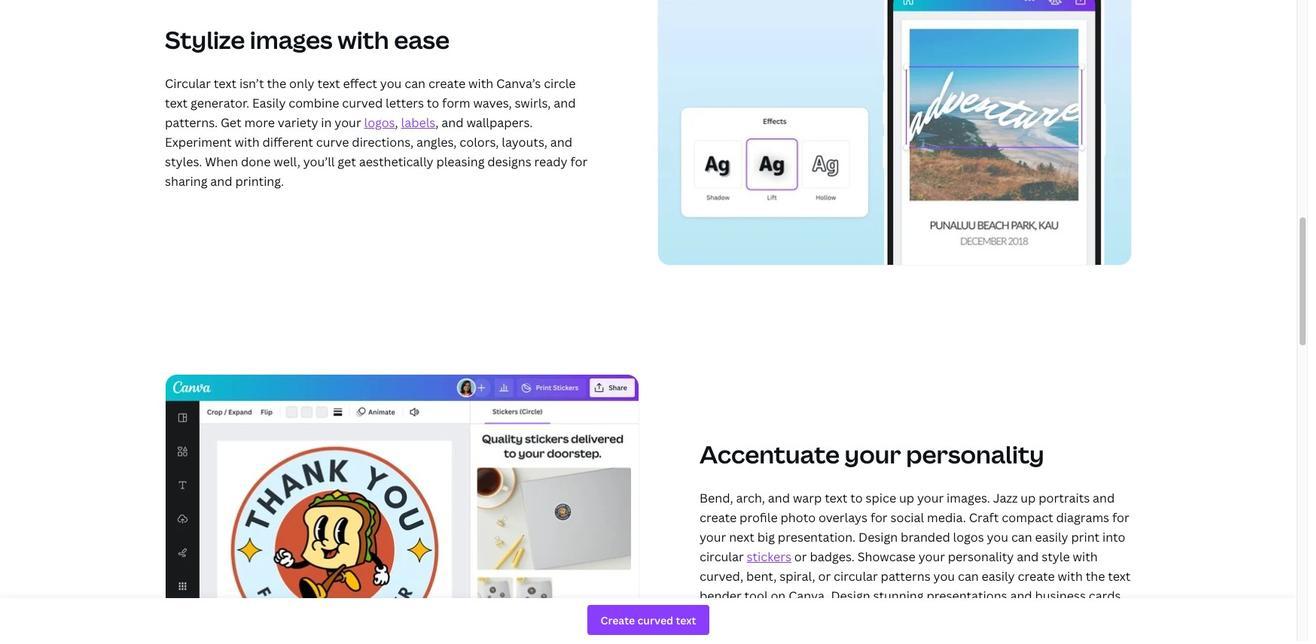 Task type: describe. For each thing, give the bounding box(es) containing it.
into
[[1103, 530, 1126, 546]]

accentuate your personality
[[700, 439, 1045, 471]]

with up the effect
[[338, 23, 389, 56]]

0 vertical spatial or
[[795, 549, 807, 566]]

labels link
[[401, 115, 436, 131]]

business
[[1036, 588, 1086, 605]]

more
[[245, 115, 275, 131]]

text up combine
[[318, 75, 340, 92]]

pleasing
[[437, 154, 485, 170]]

or badges. showcase your personality and style with curved, bent, spiral, or circular patterns you can easily create with the text bender tool on canva. design stunning presentations and business cards, and make
[[700, 549, 1131, 625]]

letters
[[386, 95, 424, 112]]

generator.
[[191, 95, 249, 112]]

logos , labels
[[364, 115, 436, 131]]

and up diagrams
[[1093, 491, 1115, 507]]

, and wallpapers. experiment with different curve directions, angles, colors, layouts, and styles. when done well, you'll get aesthetically pleasing designs ready for sharing and printing.
[[165, 115, 588, 190]]

aesthetically
[[359, 154, 434, 170]]

your up media.
[[918, 491, 944, 507]]

stylize
[[165, 23, 245, 56]]

1 , from the left
[[395, 115, 398, 131]]

1 up from the left
[[900, 491, 915, 507]]

the inside circular text isn't the only text effect you can create with canva's circle text generator. easily combine curved letters to form waves, swirls, and patterns. get more variety in your
[[267, 75, 286, 92]]

and down when
[[210, 173, 232, 190]]

in
[[321, 115, 332, 131]]

presentation.
[[778, 530, 856, 546]]

can inside bend, arch, and warp text to spice up your images. jazz up portraits and create profile photo overlays for social media. craft compact diagrams for your next big presentation. design branded logos you can easily print into circular
[[1012, 530, 1033, 546]]

tool
[[745, 588, 768, 605]]

form
[[442, 95, 471, 112]]

ease
[[394, 23, 450, 56]]

isn't
[[240, 75, 264, 92]]

add effects to your curved text image
[[658, 0, 1132, 266]]

effect
[[343, 75, 377, 92]]

easily inside or badges. showcase your personality and style with curved, bent, spiral, or circular patterns you can easily create with the text bender tool on canva. design stunning presentations and business cards, and make
[[982, 569, 1015, 585]]

circular inside or badges. showcase your personality and style with curved, bent, spiral, or circular patterns you can easily create with the text bender tool on canva. design stunning presentations and business cards, and make
[[834, 569, 878, 585]]

patterns
[[881, 569, 931, 585]]

circular text isn't the only text effect you can create with canva's circle text generator. easily combine curved letters to form waves, swirls, and patterns. get more variety in your
[[165, 75, 576, 131]]

big
[[758, 530, 775, 546]]

you inside bend, arch, and warp text to spice up your images. jazz up portraits and create profile photo overlays for social media. craft compact diagrams for your next big presentation. design branded logos you can easily print into circular
[[987, 530, 1009, 546]]

only
[[289, 75, 315, 92]]

designs
[[488, 154, 532, 170]]

spiral,
[[780, 569, 816, 585]]

and up the ready
[[551, 134, 573, 151]]

get
[[221, 115, 242, 131]]

wallpapers.
[[467, 115, 533, 131]]

make
[[725, 608, 756, 625]]

bend,
[[700, 491, 734, 507]]

craft
[[970, 510, 999, 527]]

style
[[1042, 549, 1070, 566]]

your up spice
[[845, 439, 902, 471]]

the inside or badges. showcase your personality and style with curved, bent, spiral, or circular patterns you can easily create with the text bender tool on canva. design stunning presentations and business cards, and make
[[1086, 569, 1106, 585]]

curve
[[316, 134, 349, 151]]

personality inside or badges. showcase your personality and style with curved, bent, spiral, or circular patterns you can easily create with the text bender tool on canva. design stunning presentations and business cards, and make
[[948, 549, 1014, 566]]

can inside or badges. showcase your personality and style with curved, bent, spiral, or circular patterns you can easily create with the text bender tool on canva. design stunning presentations and business cards, and make
[[958, 569, 979, 585]]

combine
[[289, 95, 339, 112]]

canva's
[[497, 75, 541, 92]]

curved
[[342, 95, 383, 112]]

1 vertical spatial or
[[819, 569, 831, 585]]

done
[[241, 154, 271, 170]]

compact
[[1002, 510, 1054, 527]]

to inside bend, arch, and warp text to spice up your images. jazz up portraits and create profile photo overlays for social media. craft compact diagrams for your next big presentation. design branded logos you can easily print into circular
[[851, 491, 863, 507]]

accentuate
[[700, 439, 840, 471]]

labels
[[401, 115, 436, 131]]

create inside circular text isn't the only text effect you can create with canva's circle text generator. easily combine curved letters to form waves, swirls, and patterns. get more variety in your
[[429, 75, 466, 92]]

profile
[[740, 510, 778, 527]]

stickers link
[[747, 549, 792, 566]]

overlays
[[819, 510, 868, 527]]

0 vertical spatial personality
[[907, 439, 1045, 471]]

your left "next"
[[700, 530, 727, 546]]

spice
[[866, 491, 897, 507]]

you'll
[[303, 154, 335, 170]]

photo
[[781, 510, 816, 527]]

angles,
[[417, 134, 457, 151]]

stickers
[[747, 549, 792, 566]]

design inside bend, arch, and warp text to spice up your images. jazz up portraits and create profile photo overlays for social media. craft compact diagrams for your next big presentation. design branded logos you can easily print into circular
[[859, 530, 898, 546]]

patterns.
[[165, 115, 218, 131]]

with up business
[[1058, 569, 1083, 585]]

circular
[[165, 75, 211, 92]]

bender
[[700, 588, 742, 605]]

swirls,
[[515, 95, 551, 112]]

with inside circular text isn't the only text effect you can create with canva's circle text generator. easily combine curved letters to form waves, swirls, and patterns. get more variety in your
[[469, 75, 494, 92]]

on
[[771, 588, 786, 605]]

text down circular at the top left of the page
[[165, 95, 188, 112]]

get
[[338, 154, 356, 170]]

create inside bend, arch, and warp text to spice up your images. jazz up portraits and create profile photo overlays for social media. craft compact diagrams for your next big presentation. design branded logos you can easily print into circular
[[700, 510, 737, 527]]

badges.
[[810, 549, 855, 566]]



Task type: locate. For each thing, give the bounding box(es) containing it.
your inside circular text isn't the only text effect you can create with canva's circle text generator. easily combine curved letters to form waves, swirls, and patterns. get more variety in your
[[335, 115, 361, 131]]

presentations
[[927, 588, 1008, 605]]

for down spice
[[871, 510, 888, 527]]

the
[[267, 75, 286, 92], [1086, 569, 1106, 585]]

easily inside bend, arch, and warp text to spice up your images. jazz up portraits and create profile photo overlays for social media. craft compact diagrams for your next big presentation. design branded logos you can easily print into circular
[[1036, 530, 1069, 546]]

0 vertical spatial can
[[405, 75, 426, 92]]

logos up directions, on the left top of the page
[[364, 115, 395, 131]]

0 horizontal spatial the
[[267, 75, 286, 92]]

0 vertical spatial easily
[[1036, 530, 1069, 546]]

jazz
[[994, 491, 1018, 507]]

0 horizontal spatial logos
[[364, 115, 395, 131]]

sharing
[[165, 173, 208, 190]]

2 vertical spatial you
[[934, 569, 955, 585]]

warp
[[793, 491, 822, 507]]

with up waves,
[[469, 75, 494, 92]]

for
[[571, 154, 588, 170], [871, 510, 888, 527], [1113, 510, 1130, 527]]

easily
[[1036, 530, 1069, 546], [982, 569, 1015, 585]]

1 vertical spatial create
[[700, 510, 737, 527]]

1 horizontal spatial can
[[958, 569, 979, 585]]

text up generator.
[[214, 75, 237, 92]]

images.
[[947, 491, 991, 507]]

to up overlays
[[851, 491, 863, 507]]

logos link
[[364, 115, 395, 131]]

with up done
[[235, 134, 260, 151]]

logos
[[364, 115, 395, 131], [954, 530, 985, 546]]

cards,
[[1089, 588, 1125, 605]]

0 horizontal spatial or
[[795, 549, 807, 566]]

printing.
[[235, 173, 284, 190]]

0 vertical spatial to
[[427, 95, 439, 112]]

0 horizontal spatial ,
[[395, 115, 398, 131]]

your inside or badges. showcase your personality and style with curved, bent, spiral, or circular patterns you can easily create with the text bender tool on canva. design stunning presentations and business cards, and make
[[919, 549, 946, 566]]

and left business
[[1011, 588, 1033, 605]]

easily up 'presentations'
[[982, 569, 1015, 585]]

personality down craft
[[948, 549, 1014, 566]]

0 vertical spatial you
[[380, 75, 402, 92]]

1 vertical spatial personality
[[948, 549, 1014, 566]]

up up compact
[[1021, 491, 1036, 507]]

2 horizontal spatial you
[[987, 530, 1009, 546]]

2 horizontal spatial create
[[1018, 569, 1055, 585]]

to left form
[[427, 95, 439, 112]]

the up 'easily' at the top left of the page
[[267, 75, 286, 92]]

directions,
[[352, 134, 414, 151]]

your right in
[[335, 115, 361, 131]]

0 vertical spatial create
[[429, 75, 466, 92]]

1 horizontal spatial easily
[[1036, 530, 1069, 546]]

portraits
[[1039, 491, 1090, 507]]

2 vertical spatial can
[[958, 569, 979, 585]]

1 vertical spatial the
[[1086, 569, 1106, 585]]

you inside or badges. showcase your personality and style with curved, bent, spiral, or circular patterns you can easily create with the text bender tool on canva. design stunning presentations and business cards, and make
[[934, 569, 955, 585]]

, inside , and wallpapers. experiment with different curve directions, angles, colors, layouts, and styles. when done well, you'll get aesthetically pleasing designs ready for sharing and printing.
[[436, 115, 439, 131]]

experiment
[[165, 134, 232, 151]]

logos inside bend, arch, and warp text to spice up your images. jazz up portraits and create profile photo overlays for social media. craft compact diagrams for your next big presentation. design branded logos you can easily print into circular
[[954, 530, 985, 546]]

0 horizontal spatial create
[[429, 75, 466, 92]]

1 horizontal spatial for
[[871, 510, 888, 527]]

for right the ready
[[571, 154, 588, 170]]

1 vertical spatial circular
[[834, 569, 878, 585]]

1 horizontal spatial logos
[[954, 530, 985, 546]]

create
[[429, 75, 466, 92], [700, 510, 737, 527], [1018, 569, 1055, 585]]

circular up curved,
[[700, 549, 744, 566]]

up up social
[[900, 491, 915, 507]]

canva.
[[789, 588, 828, 605]]

design
[[859, 530, 898, 546], [831, 588, 871, 605]]

with
[[338, 23, 389, 56], [469, 75, 494, 92], [235, 134, 260, 151], [1073, 549, 1098, 566], [1058, 569, 1083, 585]]

1 vertical spatial to
[[851, 491, 863, 507]]

with inside , and wallpapers. experiment with different curve directions, angles, colors, layouts, and styles. when done well, you'll get aesthetically pleasing designs ready for sharing and printing.
[[235, 134, 260, 151]]

or up spiral,
[[795, 549, 807, 566]]

0 horizontal spatial up
[[900, 491, 915, 507]]

circular
[[700, 549, 744, 566], [834, 569, 878, 585]]

0 vertical spatial design
[[859, 530, 898, 546]]

showcase
[[858, 549, 916, 566]]

1 horizontal spatial create
[[700, 510, 737, 527]]

text up overlays
[[825, 491, 848, 507]]

colors,
[[460, 134, 499, 151]]

for inside , and wallpapers. experiment with different curve directions, angles, colors, layouts, and styles. when done well, you'll get aesthetically pleasing designs ready for sharing and printing.
[[571, 154, 588, 170]]

1 horizontal spatial the
[[1086, 569, 1106, 585]]

the up cards,
[[1086, 569, 1106, 585]]

1 horizontal spatial circular
[[834, 569, 878, 585]]

social
[[891, 510, 925, 527]]

branded
[[901, 530, 951, 546]]

your down branded
[[919, 549, 946, 566]]

create down style
[[1018, 569, 1055, 585]]

different
[[263, 134, 313, 151]]

and left style
[[1017, 549, 1039, 566]]

can up 'presentations'
[[958, 569, 979, 585]]

you inside circular text isn't the only text effect you can create with canva's circle text generator. easily combine curved letters to form waves, swirls, and patterns. get more variety in your
[[380, 75, 402, 92]]

personality
[[907, 439, 1045, 471], [948, 549, 1014, 566]]

1 horizontal spatial or
[[819, 569, 831, 585]]

create inside or badges. showcase your personality and style with curved, bent, spiral, or circular patterns you can easily create with the text bender tool on canva. design stunning presentations and business cards, and make
[[1018, 569, 1055, 585]]

bent,
[[747, 569, 777, 585]]

print
[[1072, 530, 1100, 546]]

stunning
[[874, 588, 924, 605]]

you up 'letters'
[[380, 75, 402, 92]]

when
[[205, 154, 238, 170]]

to
[[427, 95, 439, 112], [851, 491, 863, 507]]

and
[[554, 95, 576, 112], [442, 115, 464, 131], [551, 134, 573, 151], [210, 173, 232, 190], [768, 491, 790, 507], [1093, 491, 1115, 507], [1017, 549, 1039, 566], [1011, 588, 1033, 605], [700, 608, 722, 625]]

can inside circular text isn't the only text effect you can create with canva's circle text generator. easily combine curved letters to form waves, swirls, and patterns. get more variety in your
[[405, 75, 426, 92]]

text inside bend, arch, and warp text to spice up your images. jazz up portraits and create profile photo overlays for social media. craft compact diagrams for your next big presentation. design branded logos you can easily print into circular
[[825, 491, 848, 507]]

1 horizontal spatial up
[[1021, 491, 1036, 507]]

circle
[[544, 75, 576, 92]]

styles.
[[165, 154, 202, 170]]

logos down craft
[[954, 530, 985, 546]]

curved,
[[700, 569, 744, 585]]

1 vertical spatial can
[[1012, 530, 1033, 546]]

arch,
[[737, 491, 766, 507]]

layouts,
[[502, 134, 548, 151]]

2 horizontal spatial for
[[1113, 510, 1130, 527]]

variety
[[278, 115, 318, 131]]

1 vertical spatial logos
[[954, 530, 985, 546]]

circular inside bend, arch, and warp text to spice up your images. jazz up portraits and create profile photo overlays for social media. craft compact diagrams for your next big presentation. design branded logos you can easily print into circular
[[700, 549, 744, 566]]

up
[[900, 491, 915, 507], [1021, 491, 1036, 507]]

design up showcase
[[859, 530, 898, 546]]

ready
[[535, 154, 568, 170]]

design right canva.
[[831, 588, 871, 605]]

personality up "images."
[[907, 439, 1045, 471]]

0 horizontal spatial to
[[427, 95, 439, 112]]

, up angles,
[[436, 115, 439, 131]]

print your design into a sticker image
[[165, 374, 640, 642]]

create up form
[[429, 75, 466, 92]]

text inside or badges. showcase your personality and style with curved, bent, spiral, or circular patterns you can easily create with the text bender tool on canva. design stunning presentations and business cards, and make
[[1109, 569, 1131, 585]]

create down bend,
[[700, 510, 737, 527]]

and down bender
[[700, 608, 722, 625]]

2 horizontal spatial can
[[1012, 530, 1033, 546]]

and inside circular text isn't the only text effect you can create with canva's circle text generator. easily combine curved letters to form waves, swirls, and patterns. get more variety in your
[[554, 95, 576, 112]]

images
[[250, 23, 333, 56]]

2 , from the left
[[436, 115, 439, 131]]

for up into
[[1113, 510, 1130, 527]]

can up 'letters'
[[405, 75, 426, 92]]

2 up from the left
[[1021, 491, 1036, 507]]

can down compact
[[1012, 530, 1033, 546]]

media.
[[927, 510, 967, 527]]

you down craft
[[987, 530, 1009, 546]]

0 horizontal spatial can
[[405, 75, 426, 92]]

next
[[729, 530, 755, 546]]

well,
[[274, 154, 300, 170]]

to inside circular text isn't the only text effect you can create with canva's circle text generator. easily combine curved letters to form waves, swirls, and patterns. get more variety in your
[[427, 95, 439, 112]]

1 horizontal spatial to
[[851, 491, 863, 507]]

1 vertical spatial easily
[[982, 569, 1015, 585]]

1 vertical spatial design
[[831, 588, 871, 605]]

0 vertical spatial the
[[267, 75, 286, 92]]

design inside or badges. showcase your personality and style with curved, bent, spiral, or circular patterns you can easily create with the text bender tool on canva. design stunning presentations and business cards, and make
[[831, 588, 871, 605]]

or down badges.
[[819, 569, 831, 585]]

with down print
[[1073, 549, 1098, 566]]

, down 'letters'
[[395, 115, 398, 131]]

0 vertical spatial circular
[[700, 549, 744, 566]]

and up "photo" at the right bottom of the page
[[768, 491, 790, 507]]

text
[[214, 75, 237, 92], [318, 75, 340, 92], [165, 95, 188, 112], [825, 491, 848, 507], [1109, 569, 1131, 585]]

and down form
[[442, 115, 464, 131]]

0 horizontal spatial you
[[380, 75, 402, 92]]

2 vertical spatial create
[[1018, 569, 1055, 585]]

0 horizontal spatial easily
[[982, 569, 1015, 585]]

stylize images with ease
[[165, 23, 450, 56]]

circular down badges.
[[834, 569, 878, 585]]

or
[[795, 549, 807, 566], [819, 569, 831, 585]]

0 horizontal spatial circular
[[700, 549, 744, 566]]

bend, arch, and warp text to spice up your images. jazz up portraits and create profile photo overlays for social media. craft compact diagrams for your next big presentation. design branded logos you can easily print into circular
[[700, 491, 1130, 566]]

diagrams
[[1057, 510, 1110, 527]]

you up 'presentations'
[[934, 569, 955, 585]]

1 horizontal spatial you
[[934, 569, 955, 585]]

,
[[395, 115, 398, 131], [436, 115, 439, 131]]

easily
[[252, 95, 286, 112]]

0 horizontal spatial for
[[571, 154, 588, 170]]

easily up style
[[1036, 530, 1069, 546]]

1 vertical spatial you
[[987, 530, 1009, 546]]

0 vertical spatial logos
[[364, 115, 395, 131]]

text up cards,
[[1109, 569, 1131, 585]]

waves,
[[474, 95, 512, 112]]

and down circle
[[554, 95, 576, 112]]

you
[[380, 75, 402, 92], [987, 530, 1009, 546], [934, 569, 955, 585]]

1 horizontal spatial ,
[[436, 115, 439, 131]]



Task type: vqa. For each thing, say whether or not it's contained in the screenshot.
left you
yes



